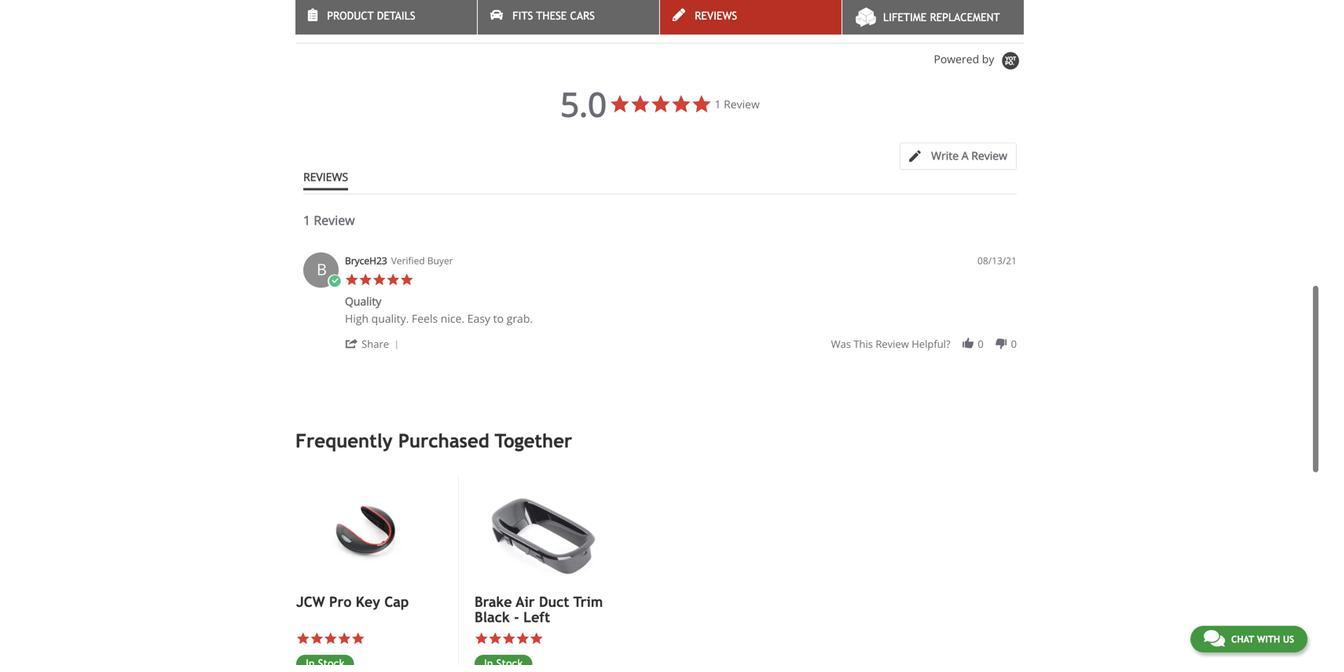Task type: describe. For each thing, give the bounding box(es) containing it.
brake
[[475, 594, 512, 610]]

jcw pro key cap
[[296, 594, 409, 610]]

cars
[[570, 9, 595, 22]]

frequently purchased together
[[295, 430, 572, 452]]

cap
[[384, 594, 409, 610]]

product details
[[327, 9, 415, 22]]

review
[[876, 337, 909, 351]]

2 0 from the left
[[1011, 337, 1017, 351]]

bryceh23 verified buyer
[[345, 254, 453, 267]]

high
[[345, 311, 369, 326]]

by
[[982, 51, 994, 66]]

with
[[1257, 634, 1280, 645]]

0 vertical spatial 1
[[715, 97, 721, 112]]

0 horizontal spatial review
[[314, 212, 355, 229]]

vote up review by bryceh23 on 13 aug 2021 image
[[961, 337, 975, 351]]

buyer
[[427, 254, 453, 267]]

b
[[317, 258, 327, 280]]

share image
[[345, 337, 359, 351]]

star image down bryceh23
[[372, 273, 386, 287]]

quality
[[345, 294, 381, 309]]

grab.
[[507, 311, 533, 326]]

a
[[962, 148, 969, 163]]

fits
[[512, 9, 533, 22]]

star image down pro
[[337, 632, 351, 646]]

comments image
[[1204, 629, 1225, 648]]

nice.
[[441, 311, 465, 326]]

this
[[854, 337, 873, 351]]

share
[[362, 337, 389, 351]]

chat with us
[[1231, 634, 1294, 645]]

08/13/21
[[978, 254, 1017, 267]]

reviews link
[[660, 0, 842, 35]]

reviews
[[303, 169, 348, 184]]

1 vertical spatial 1 review
[[303, 212, 355, 229]]

vote down review by bryceh23 on 13 aug 2021 image
[[994, 337, 1008, 351]]

star image right the circle checkmark icon
[[345, 273, 359, 287]]

replacement
[[930, 11, 1000, 24]]

duct
[[539, 594, 569, 610]]

star image down left
[[530, 632, 543, 646]]

-
[[514, 609, 519, 626]]

fits these cars link
[[478, 0, 659, 35]]

brake air duct trim black - left
[[475, 594, 603, 626]]

write no frame image
[[909, 150, 929, 162]]

details
[[377, 9, 415, 22]]

verified
[[391, 254, 425, 267]]

5.0 star rating element
[[560, 81, 607, 126]]

0 horizontal spatial 1
[[303, 212, 310, 229]]

lifetime
[[883, 11, 927, 24]]

product
[[327, 9, 374, 22]]

circle checkmark image
[[328, 275, 341, 288]]

write a review button
[[900, 143, 1017, 170]]

chat
[[1231, 634, 1254, 645]]

quality high quality. feels nice. easy to grab.
[[345, 294, 533, 326]]



Task type: vqa. For each thing, say whether or not it's contained in the screenshot.
Availability: In Stock related to $39.99
no



Task type: locate. For each thing, give the bounding box(es) containing it.
group containing was this review helpful?
[[831, 337, 1017, 351]]

pro
[[329, 594, 352, 610]]

frequently
[[295, 430, 393, 452]]

0 horizontal spatial reviews
[[295, 12, 356, 31]]

was
[[831, 337, 851, 351]]

was this review helpful?
[[831, 337, 950, 351]]

1 vertical spatial 1
[[303, 212, 310, 229]]

star image
[[345, 273, 359, 287], [372, 273, 386, 287], [400, 273, 414, 287], [337, 632, 351, 646], [530, 632, 543, 646]]

purchased
[[398, 430, 489, 452]]

bryceh23
[[345, 254, 387, 267]]

1 horizontal spatial 0
[[1011, 337, 1017, 351]]

0 horizontal spatial 1 review
[[303, 212, 355, 229]]

these
[[536, 9, 567, 22]]

air
[[516, 594, 535, 610]]

us
[[1283, 634, 1294, 645]]

5.0
[[560, 81, 607, 126]]

feels
[[412, 311, 438, 326]]

quality heading
[[345, 294, 381, 312]]

review inside dropdown button
[[971, 148, 1007, 163]]

0
[[978, 337, 984, 351], [1011, 337, 1017, 351]]

1 review
[[715, 97, 760, 112], [303, 212, 355, 229]]

together
[[495, 430, 572, 452]]

write a review
[[931, 148, 1007, 163]]

0 vertical spatial 1 review
[[715, 97, 760, 112]]

verified buyer heading
[[391, 254, 453, 268]]

seperator image
[[392, 341, 401, 350]]

star image down verified
[[400, 273, 414, 287]]

0 right vote up review by bryceh23 on 13 aug 2021 icon
[[978, 337, 984, 351]]

brake air duct trim black - left link
[[475, 594, 618, 626]]

powered by
[[934, 51, 997, 66]]

trim
[[573, 594, 603, 610]]

review
[[724, 97, 760, 112], [971, 148, 1007, 163], [314, 212, 355, 229]]

jcw pro key cap link
[[296, 594, 441, 610]]

lifetime replacement
[[883, 11, 1000, 24]]

powered by link
[[934, 51, 1025, 71]]

product details link
[[295, 0, 477, 35]]

star image
[[359, 273, 372, 287], [386, 273, 400, 287], [296, 632, 310, 646], [310, 632, 324, 646], [324, 632, 337, 646], [351, 632, 365, 646], [475, 632, 488, 646], [488, 632, 502, 646], [502, 632, 516, 646], [516, 632, 530, 646]]

1 horizontal spatial 1
[[715, 97, 721, 112]]

review date 08/13/21 element
[[978, 254, 1017, 268]]

1 0 from the left
[[978, 337, 984, 351]]

1 horizontal spatial 1 review
[[715, 97, 760, 112]]

reviews
[[695, 9, 737, 22], [295, 12, 356, 31]]

group
[[831, 337, 1017, 351]]

2 vertical spatial review
[[314, 212, 355, 229]]

powered
[[934, 51, 979, 66]]

1 vertical spatial review
[[971, 148, 1007, 163]]

quality.
[[371, 311, 409, 326]]

1 horizontal spatial review
[[724, 97, 760, 112]]

chat with us link
[[1190, 626, 1308, 653]]

0 vertical spatial review
[[724, 97, 760, 112]]

share button
[[345, 336, 404, 351]]

lifetime replacement link
[[842, 0, 1024, 35]]

1
[[715, 97, 721, 112], [303, 212, 310, 229]]

write
[[931, 148, 959, 163]]

key
[[356, 594, 380, 610]]

left
[[523, 609, 550, 626]]

fits these cars
[[512, 9, 595, 22]]

jcw pro key cap image
[[296, 477, 441, 585]]

2 horizontal spatial review
[[971, 148, 1007, 163]]

jcw
[[296, 594, 325, 610]]

helpful?
[[912, 337, 950, 351]]

to
[[493, 311, 504, 326]]

easy
[[467, 311, 490, 326]]

0 right vote down review by bryceh23 on 13 aug 2021 image
[[1011, 337, 1017, 351]]

brake air duct trim black - left image
[[475, 477, 618, 585]]

1 horizontal spatial reviews
[[695, 9, 737, 22]]

black
[[475, 609, 510, 626]]

0 horizontal spatial 0
[[978, 337, 984, 351]]



